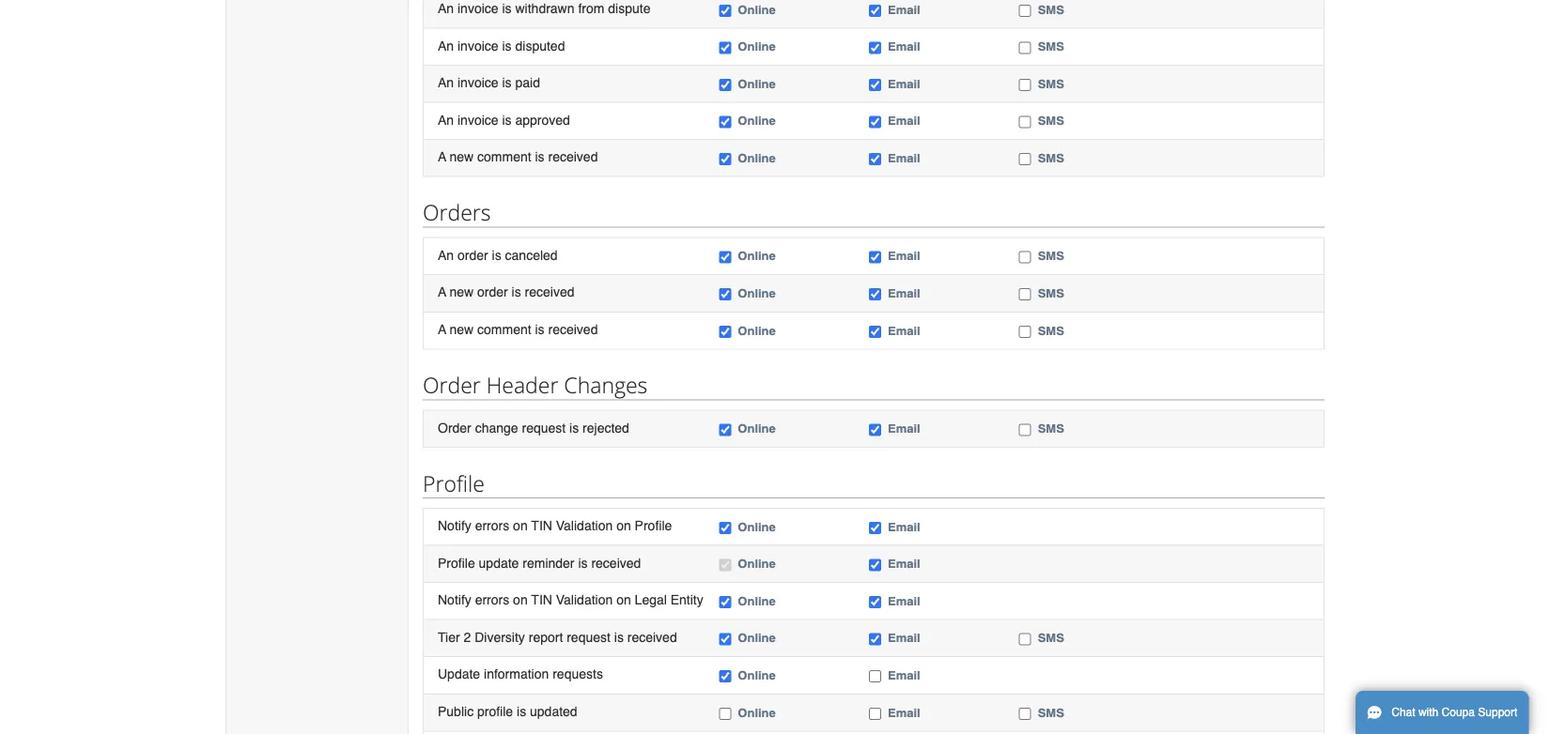 Task type: vqa. For each thing, say whether or not it's contained in the screenshot.
leftmost created
no



Task type: locate. For each thing, give the bounding box(es) containing it.
a up "orders"
[[438, 149, 446, 165]]

9 email from the top
[[888, 422, 920, 436]]

an up an invoice is paid
[[438, 38, 454, 53]]

11 sms from the top
[[1038, 706, 1064, 720]]

a
[[438, 149, 446, 165], [438, 285, 446, 300], [438, 322, 446, 337]]

validation for legal
[[556, 593, 613, 608]]

2 a new comment is received from the top
[[438, 322, 598, 337]]

invoice down an invoice is paid
[[458, 112, 499, 127]]

1 a from the top
[[438, 149, 446, 165]]

new down the a new order is received
[[450, 322, 474, 337]]

tin down profile update reminder is received
[[531, 593, 552, 608]]

an invoice is disputed
[[438, 38, 565, 53]]

profile up legal on the bottom of page
[[635, 519, 672, 534]]

1 tin from the top
[[531, 519, 552, 534]]

1 email from the top
[[888, 2, 920, 16]]

an invoice is paid
[[438, 75, 540, 90]]

10 sms from the top
[[1038, 632, 1064, 646]]

2 vertical spatial a
[[438, 322, 446, 337]]

notify up profile update reminder is received
[[438, 519, 471, 534]]

new
[[450, 149, 474, 165], [450, 285, 474, 300], [450, 322, 474, 337]]

profile down change at the left
[[423, 469, 485, 498]]

4 email from the top
[[888, 114, 920, 128]]

notify up tier
[[438, 593, 471, 608]]

6 sms from the top
[[1038, 249, 1064, 263]]

1 new from the top
[[450, 149, 474, 165]]

on down profile update reminder is received
[[513, 593, 528, 608]]

new down "an order is canceled"
[[450, 285, 474, 300]]

9 online from the top
[[738, 422, 776, 436]]

an for an invoice is disputed
[[438, 38, 454, 53]]

3 online from the top
[[738, 77, 776, 91]]

comment down the a new order is received
[[477, 322, 531, 337]]

5 an from the top
[[438, 248, 454, 263]]

4 invoice from the top
[[458, 112, 499, 127]]

a new comment is received down an invoice is approved
[[438, 149, 598, 165]]

1 vertical spatial new
[[450, 285, 474, 300]]

1 vertical spatial order
[[477, 285, 508, 300]]

5 online from the top
[[738, 151, 776, 165]]

is right reminder
[[578, 556, 588, 571]]

errors up the update
[[475, 519, 509, 534]]

1 errors from the top
[[475, 519, 509, 534]]

diversity
[[475, 630, 525, 645]]

8 online from the top
[[738, 323, 776, 338]]

notify for notify errors on tin validation on legal entity
[[438, 593, 471, 608]]

12 online from the top
[[738, 594, 776, 608]]

order left change at the left
[[438, 420, 471, 435]]

1 comment from the top
[[477, 149, 531, 165]]

profile left the update
[[438, 556, 475, 571]]

1 vertical spatial errors
[[475, 593, 509, 608]]

4 online from the top
[[738, 114, 776, 128]]

order
[[423, 371, 481, 400], [438, 420, 471, 435]]

1 vertical spatial a new comment is received
[[438, 322, 598, 337]]

1 vertical spatial validation
[[556, 593, 613, 608]]

tier
[[438, 630, 460, 645]]

changes
[[564, 371, 648, 400]]

invoice up an invoice is disputed
[[458, 1, 499, 16]]

10 email from the top
[[888, 520, 920, 534]]

is down notify errors on tin validation on legal entity
[[614, 630, 624, 645]]

1 validation from the top
[[556, 519, 613, 534]]

invoice for approved
[[458, 112, 499, 127]]

tin up profile update reminder is received
[[531, 519, 552, 534]]

0 vertical spatial notify
[[438, 519, 471, 534]]

a down the a new order is received
[[438, 322, 446, 337]]

9 sms from the top
[[1038, 422, 1064, 436]]

notify for notify errors on tin validation on profile
[[438, 519, 471, 534]]

validation up 'tier 2 diversity report request is received'
[[556, 593, 613, 608]]

is
[[502, 1, 512, 16], [502, 38, 512, 53], [502, 75, 512, 90], [502, 112, 512, 127], [535, 149, 545, 165], [492, 248, 501, 263], [512, 285, 521, 300], [535, 322, 545, 337], [569, 420, 579, 435], [578, 556, 588, 571], [614, 630, 624, 645], [517, 704, 526, 720]]

new up "orders"
[[450, 149, 474, 165]]

2 vertical spatial new
[[450, 322, 474, 337]]

None checkbox
[[1019, 5, 1031, 17], [1019, 42, 1031, 54], [869, 79, 881, 91], [1019, 79, 1031, 91], [719, 116, 731, 128], [869, 116, 881, 128], [719, 153, 731, 165], [869, 153, 881, 165], [1019, 153, 1031, 165], [1019, 251, 1031, 264], [719, 326, 731, 338], [719, 424, 731, 436], [719, 560, 731, 572], [869, 597, 881, 609], [1019, 634, 1031, 646], [719, 671, 731, 683], [869, 671, 881, 683], [869, 708, 881, 720], [1019, 708, 1031, 720], [1019, 5, 1031, 17], [1019, 42, 1031, 54], [869, 79, 881, 91], [1019, 79, 1031, 91], [719, 116, 731, 128], [869, 116, 881, 128], [719, 153, 731, 165], [869, 153, 881, 165], [1019, 153, 1031, 165], [1019, 251, 1031, 264], [719, 326, 731, 338], [719, 424, 731, 436], [719, 560, 731, 572], [869, 597, 881, 609], [1019, 634, 1031, 646], [719, 671, 731, 683], [869, 671, 881, 683], [869, 708, 881, 720], [1019, 708, 1031, 720]]

3 an from the top
[[438, 75, 454, 90]]

invoice up an invoice is paid
[[458, 38, 499, 53]]

an down an invoice is paid
[[438, 112, 454, 127]]

an down an invoice is disputed
[[438, 75, 454, 90]]

2 invoice from the top
[[458, 38, 499, 53]]

7 online from the top
[[738, 286, 776, 300]]

request down order header changes at the left of page
[[522, 420, 566, 435]]

change
[[475, 420, 518, 435]]

received
[[548, 149, 598, 165], [525, 285, 575, 300], [548, 322, 598, 337], [591, 556, 641, 571], [627, 630, 677, 645]]

0 vertical spatial order
[[423, 371, 481, 400]]

invoice
[[458, 1, 499, 16], [458, 38, 499, 53], [458, 75, 499, 90], [458, 112, 499, 127]]

order up change at the left
[[423, 371, 481, 400]]

1 vertical spatial notify
[[438, 593, 471, 608]]

an
[[438, 1, 454, 16], [438, 38, 454, 53], [438, 75, 454, 90], [438, 112, 454, 127], [438, 248, 454, 263]]

validation
[[556, 519, 613, 534], [556, 593, 613, 608]]

an order is canceled
[[438, 248, 558, 263]]

order for order change request is rejected
[[438, 420, 471, 435]]

is down approved
[[535, 149, 545, 165]]

2 email from the top
[[888, 39, 920, 53]]

dispute
[[608, 1, 651, 16]]

is up an invoice is disputed
[[502, 1, 512, 16]]

order header changes
[[423, 371, 648, 400]]

3 invoice from the top
[[458, 75, 499, 90]]

2 tin from the top
[[531, 593, 552, 608]]

1 vertical spatial order
[[438, 420, 471, 435]]

2 validation from the top
[[556, 593, 613, 608]]

2 an from the top
[[438, 38, 454, 53]]

4 an from the top
[[438, 112, 454, 127]]

a new comment is received
[[438, 149, 598, 165], [438, 322, 598, 337]]

errors
[[475, 519, 509, 534], [475, 593, 509, 608]]

update
[[479, 556, 519, 571]]

0 vertical spatial comment
[[477, 149, 531, 165]]

2 errors from the top
[[475, 593, 509, 608]]

requests
[[553, 667, 603, 682]]

0 horizontal spatial request
[[522, 420, 566, 435]]

comment
[[477, 149, 531, 165], [477, 322, 531, 337]]

4 sms from the top
[[1038, 114, 1064, 128]]

0 vertical spatial new
[[450, 149, 474, 165]]

invoice down an invoice is disputed
[[458, 75, 499, 90]]

1 invoice from the top
[[458, 1, 499, 16]]

0 vertical spatial profile
[[423, 469, 485, 498]]

2 notify from the top
[[438, 593, 471, 608]]

0 vertical spatial tin
[[531, 519, 552, 534]]

1 an from the top
[[438, 1, 454, 16]]

0 vertical spatial a new comment is received
[[438, 149, 598, 165]]

on up notify errors on tin validation on legal entity
[[616, 519, 631, 534]]

1 notify from the top
[[438, 519, 471, 534]]

validation for profile
[[556, 519, 613, 534]]

sms
[[1038, 2, 1064, 16], [1038, 39, 1064, 53], [1038, 77, 1064, 91], [1038, 114, 1064, 128], [1038, 151, 1064, 165], [1038, 249, 1064, 263], [1038, 286, 1064, 300], [1038, 323, 1064, 338], [1038, 422, 1064, 436], [1038, 632, 1064, 646], [1038, 706, 1064, 720]]

is left disputed
[[502, 38, 512, 53]]

0 vertical spatial errors
[[475, 519, 509, 534]]

order down "an order is canceled"
[[477, 285, 508, 300]]

on
[[513, 519, 528, 534], [616, 519, 631, 534], [513, 593, 528, 608], [616, 593, 631, 608]]

public
[[438, 704, 474, 720]]

1 horizontal spatial request
[[567, 630, 611, 645]]

0 vertical spatial a
[[438, 149, 446, 165]]

a down "an order is canceled"
[[438, 285, 446, 300]]

errors down the update
[[475, 593, 509, 608]]

request up requests
[[567, 630, 611, 645]]

2 vertical spatial profile
[[438, 556, 475, 571]]

1 vertical spatial request
[[567, 630, 611, 645]]

comment down an invoice is approved
[[477, 149, 531, 165]]

a new comment is received down the a new order is received
[[438, 322, 598, 337]]

an down "orders"
[[438, 248, 454, 263]]

7 sms from the top
[[1038, 286, 1064, 300]]

tin
[[531, 519, 552, 534], [531, 593, 552, 608]]

online
[[738, 2, 776, 16], [738, 39, 776, 53], [738, 77, 776, 91], [738, 114, 776, 128], [738, 151, 776, 165], [738, 249, 776, 263], [738, 286, 776, 300], [738, 323, 776, 338], [738, 422, 776, 436], [738, 520, 776, 534], [738, 557, 776, 571], [738, 594, 776, 608], [738, 632, 776, 646], [738, 669, 776, 683], [738, 706, 776, 720]]

canceled
[[505, 248, 558, 263]]

an for an order is canceled
[[438, 248, 454, 263]]

1 a new comment is received from the top
[[438, 149, 598, 165]]

validation up reminder
[[556, 519, 613, 534]]

coupa
[[1442, 707, 1475, 720]]

0 vertical spatial validation
[[556, 519, 613, 534]]

order
[[458, 248, 488, 263], [477, 285, 508, 300]]

12 email from the top
[[888, 594, 920, 608]]

14 online from the top
[[738, 669, 776, 683]]

approved
[[515, 112, 570, 127]]

request
[[522, 420, 566, 435], [567, 630, 611, 645]]

on left legal on the bottom of page
[[616, 593, 631, 608]]

profile
[[423, 469, 485, 498], [635, 519, 672, 534], [438, 556, 475, 571]]

notify
[[438, 519, 471, 534], [438, 593, 471, 608]]

an for an invoice is withdrawn from dispute
[[438, 1, 454, 16]]

is down the a new order is received
[[535, 322, 545, 337]]

2 comment from the top
[[477, 322, 531, 337]]

an up an invoice is disputed
[[438, 1, 454, 16]]

1 vertical spatial tin
[[531, 593, 552, 608]]

1 vertical spatial comment
[[477, 322, 531, 337]]

1 vertical spatial a
[[438, 285, 446, 300]]

None checkbox
[[719, 5, 731, 17], [869, 5, 881, 17], [719, 42, 731, 54], [869, 42, 881, 54], [719, 79, 731, 91], [1019, 116, 1031, 128], [719, 251, 731, 264], [869, 251, 881, 264], [719, 289, 731, 301], [869, 289, 881, 301], [1019, 289, 1031, 301], [869, 326, 881, 338], [1019, 326, 1031, 338], [869, 424, 881, 436], [1019, 424, 1031, 436], [719, 522, 731, 535], [869, 522, 881, 535], [869, 560, 881, 572], [719, 597, 731, 609], [719, 634, 731, 646], [869, 634, 881, 646], [719, 708, 731, 720], [719, 5, 731, 17], [869, 5, 881, 17], [719, 42, 731, 54], [869, 42, 881, 54], [719, 79, 731, 91], [1019, 116, 1031, 128], [719, 251, 731, 264], [869, 251, 881, 264], [719, 289, 731, 301], [869, 289, 881, 301], [1019, 289, 1031, 301], [869, 326, 881, 338], [1019, 326, 1031, 338], [869, 424, 881, 436], [1019, 424, 1031, 436], [719, 522, 731, 535], [869, 522, 881, 535], [869, 560, 881, 572], [719, 597, 731, 609], [719, 634, 731, 646], [869, 634, 881, 646], [719, 708, 731, 720]]

6 online from the top
[[738, 249, 776, 263]]

order down "orders"
[[458, 248, 488, 263]]

received down approved
[[548, 149, 598, 165]]

email
[[888, 2, 920, 16], [888, 39, 920, 53], [888, 77, 920, 91], [888, 114, 920, 128], [888, 151, 920, 165], [888, 249, 920, 263], [888, 286, 920, 300], [888, 323, 920, 338], [888, 422, 920, 436], [888, 520, 920, 534], [888, 557, 920, 571], [888, 594, 920, 608], [888, 632, 920, 646], [888, 669, 920, 683], [888, 706, 920, 720]]

header
[[486, 371, 558, 400]]

2 new from the top
[[450, 285, 474, 300]]



Task type: describe. For each thing, give the bounding box(es) containing it.
received down canceled
[[525, 285, 575, 300]]

8 sms from the top
[[1038, 323, 1064, 338]]

1 online from the top
[[738, 2, 776, 16]]

is left rejected
[[569, 420, 579, 435]]

chat with coupa support
[[1392, 707, 1518, 720]]

invoice for withdrawn
[[458, 1, 499, 16]]

5 sms from the top
[[1038, 151, 1064, 165]]

3 new from the top
[[450, 322, 474, 337]]

11 email from the top
[[888, 557, 920, 571]]

an for an invoice is approved
[[438, 112, 454, 127]]

3 a from the top
[[438, 322, 446, 337]]

is right profile
[[517, 704, 526, 720]]

a new order is received
[[438, 285, 575, 300]]

notify errors on tin validation on profile
[[438, 519, 672, 534]]

2 sms from the top
[[1038, 39, 1064, 53]]

chat with coupa support button
[[1356, 692, 1529, 735]]

received up changes
[[548, 322, 598, 337]]

reminder
[[523, 556, 575, 571]]

is down canceled
[[512, 285, 521, 300]]

report
[[529, 630, 563, 645]]

profile for profile
[[423, 469, 485, 498]]

disputed
[[515, 38, 565, 53]]

3 sms from the top
[[1038, 77, 1064, 91]]

1 vertical spatial profile
[[635, 519, 672, 534]]

entity
[[671, 593, 703, 608]]

tin for legal
[[531, 593, 552, 608]]

order change request is rejected
[[438, 420, 629, 435]]

is left paid
[[502, 75, 512, 90]]

tin for profile
[[531, 519, 552, 534]]

invoice for disputed
[[458, 38, 499, 53]]

with
[[1419, 707, 1439, 720]]

received up legal on the bottom of page
[[591, 556, 641, 571]]

2 online from the top
[[738, 39, 776, 53]]

update information requests
[[438, 667, 603, 682]]

orders
[[423, 198, 491, 227]]

an invoice is approved
[[438, 112, 570, 127]]

from
[[578, 1, 605, 16]]

chat
[[1392, 707, 1416, 720]]

received down legal on the bottom of page
[[627, 630, 677, 645]]

order for order header changes
[[423, 371, 481, 400]]

8 email from the top
[[888, 323, 920, 338]]

profile update reminder is received
[[438, 556, 641, 571]]

errors for notify errors on tin validation on legal entity
[[475, 593, 509, 608]]

legal
[[635, 593, 667, 608]]

0 vertical spatial request
[[522, 420, 566, 435]]

profile for profile update reminder is received
[[438, 556, 475, 571]]

3 email from the top
[[888, 77, 920, 91]]

errors for notify errors on tin validation on profile
[[475, 519, 509, 534]]

public profile is updated
[[438, 704, 577, 720]]

5 email from the top
[[888, 151, 920, 165]]

paid
[[515, 75, 540, 90]]

6 email from the top
[[888, 249, 920, 263]]

11 online from the top
[[738, 557, 776, 571]]

13 email from the top
[[888, 632, 920, 646]]

15 online from the top
[[738, 706, 776, 720]]

1 sms from the top
[[1038, 2, 1064, 16]]

an for an invoice is paid
[[438, 75, 454, 90]]

notify errors on tin validation on legal entity
[[438, 593, 703, 608]]

tier 2 diversity report request is received
[[438, 630, 677, 645]]

an invoice is withdrawn from dispute
[[438, 1, 651, 16]]

update
[[438, 667, 480, 682]]

information
[[484, 667, 549, 682]]

rejected
[[583, 420, 629, 435]]

support
[[1478, 707, 1518, 720]]

withdrawn
[[515, 1, 575, 16]]

profile
[[477, 704, 513, 720]]

is left canceled
[[492, 248, 501, 263]]

0 vertical spatial order
[[458, 248, 488, 263]]

invoice for paid
[[458, 75, 499, 90]]

13 online from the top
[[738, 632, 776, 646]]

is left approved
[[502, 112, 512, 127]]

2 a from the top
[[438, 285, 446, 300]]

14 email from the top
[[888, 669, 920, 683]]

7 email from the top
[[888, 286, 920, 300]]

10 online from the top
[[738, 520, 776, 534]]

15 email from the top
[[888, 706, 920, 720]]

on up profile update reminder is received
[[513, 519, 528, 534]]

2
[[464, 630, 471, 645]]

updated
[[530, 704, 577, 720]]



